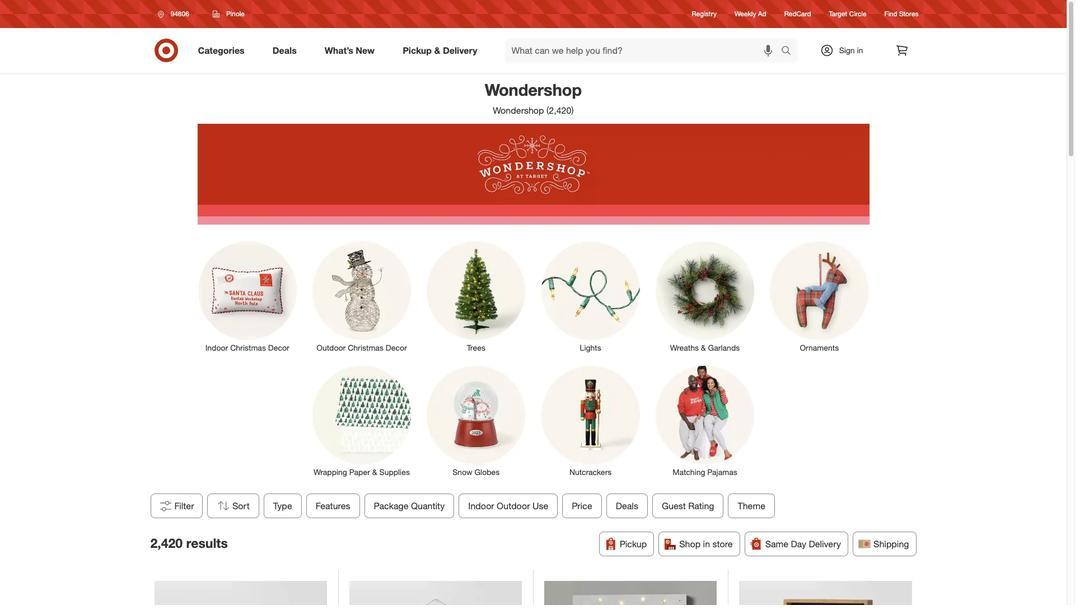 Task type: vqa. For each thing, say whether or not it's contained in the screenshot.
the bottommost 'Deals'
yes



Task type: describe. For each thing, give the bounding box(es) containing it.
categories
[[198, 45, 245, 56]]

deals for deals link
[[273, 45, 297, 56]]

outdoor inside outdoor christmas decor link
[[317, 343, 346, 352]]

shipping button
[[853, 532, 917, 556]]

matching
[[673, 467, 706, 477]]

target circle
[[829, 10, 867, 18]]

trees
[[467, 343, 486, 352]]

wrapping paper & supplies link
[[305, 364, 419, 478]]

pickup button
[[599, 532, 654, 556]]

store
[[713, 538, 733, 550]]

package
[[374, 500, 408, 512]]

garlands
[[708, 343, 740, 352]]

indoor outdoor use button
[[459, 494, 558, 518]]

snow
[[453, 467, 473, 477]]

guest
[[662, 500, 686, 512]]

type button
[[263, 494, 302, 518]]

lights
[[580, 343, 602, 352]]

stores
[[900, 10, 919, 18]]

wrapping
[[314, 467, 347, 477]]

in for sign
[[857, 45, 863, 55]]

registry link
[[692, 9, 717, 19]]

wondershop wondershop (2,420)
[[485, 80, 582, 116]]

find
[[885, 10, 898, 18]]

theme button
[[728, 494, 775, 518]]

christmas for outdoor
[[348, 343, 384, 352]]

matching pajamas
[[673, 467, 738, 477]]

pinole
[[226, 10, 245, 18]]

supplies
[[380, 467, 410, 477]]

circle
[[850, 10, 867, 18]]

shipping
[[874, 538, 910, 550]]

weekly
[[735, 10, 757, 18]]

decor for indoor christmas decor
[[268, 343, 289, 352]]

christmas for indoor
[[230, 343, 266, 352]]

price
[[572, 500, 592, 512]]

deals for deals button
[[616, 500, 638, 512]]

results
[[186, 535, 228, 551]]

same day delivery button
[[745, 532, 849, 556]]

find stores link
[[885, 9, 919, 19]]

indoor christmas decor link
[[190, 239, 305, 353]]

guest rating button
[[652, 494, 724, 518]]

What can we help you find? suggestions appear below search field
[[505, 38, 784, 63]]

outdoor christmas decor link
[[305, 239, 419, 353]]

indoor outdoor use
[[468, 500, 548, 512]]

sort
[[232, 500, 249, 512]]

nutcrackers
[[570, 467, 612, 477]]

sign
[[840, 45, 855, 55]]

package quantity button
[[364, 494, 454, 518]]

price button
[[562, 494, 602, 518]]

find stores
[[885, 10, 919, 18]]

target circle link
[[829, 9, 867, 19]]

wreaths
[[670, 343, 699, 352]]

guest rating
[[662, 500, 714, 512]]

what's new
[[325, 45, 375, 56]]

weekly ad
[[735, 10, 767, 18]]

search
[[776, 46, 803, 57]]

sign in
[[840, 45, 863, 55]]

globes
[[475, 467, 500, 477]]

pickup & delivery
[[403, 45, 478, 56]]

redcard link
[[785, 9, 812, 19]]

target
[[829, 10, 848, 18]]

redcard
[[785, 10, 812, 18]]

what's new link
[[315, 38, 389, 63]]

type
[[273, 500, 292, 512]]

wreaths & garlands link
[[648, 239, 763, 353]]

deals button
[[606, 494, 648, 518]]

indoor for indoor outdoor use
[[468, 500, 494, 512]]

filter
[[175, 500, 194, 512]]



Task type: locate. For each thing, give the bounding box(es) containing it.
indoor
[[205, 343, 228, 352], [468, 500, 494, 512]]

deals left what's
[[273, 45, 297, 56]]

0 horizontal spatial christmas
[[230, 343, 266, 352]]

delivery inside 'link'
[[443, 45, 478, 56]]

deals link
[[263, 38, 311, 63]]

&
[[434, 45, 441, 56], [701, 343, 706, 352], [372, 467, 377, 477]]

0 horizontal spatial outdoor
[[317, 343, 346, 352]]

wondershop left (2,420) in the right of the page
[[493, 105, 544, 116]]

13"x16.5" christmas countdown punch box red - wondershop™ image
[[155, 581, 327, 605], [155, 581, 327, 605]]

deals up pickup button
[[616, 500, 638, 512]]

1 horizontal spatial outdoor
[[497, 500, 530, 512]]

sign in link
[[811, 38, 881, 63]]

matching pajamas link
[[648, 364, 763, 478]]

quantity
[[411, 500, 445, 512]]

& inside 'link'
[[434, 45, 441, 56]]

0 vertical spatial indoor
[[205, 343, 228, 352]]

paper
[[349, 467, 370, 477]]

outdoor
[[317, 343, 346, 352], [497, 500, 530, 512]]

in inside button
[[703, 538, 710, 550]]

categories link
[[189, 38, 259, 63]]

23.25" fabric 'merry christmas' hanging advent calendar white - wondershop™ image
[[350, 581, 522, 605], [350, 581, 522, 605]]

shop
[[680, 538, 701, 550]]

18.78" battery operated lit 'sleeps 'til christmas' wood countdown sign cream - wondershop™ image
[[545, 581, 717, 605], [545, 581, 717, 605]]

decor for outdoor christmas decor
[[386, 343, 407, 352]]

pickup inside 'link'
[[403, 45, 432, 56]]

1 horizontal spatial deals
[[616, 500, 638, 512]]

& for wreaths
[[701, 343, 706, 352]]

2 decor from the left
[[386, 343, 407, 352]]

2 vertical spatial &
[[372, 467, 377, 477]]

pinole button
[[206, 4, 252, 24]]

0 vertical spatial outdoor
[[317, 343, 346, 352]]

rating
[[688, 500, 714, 512]]

0 horizontal spatial delivery
[[443, 45, 478, 56]]

1 christmas from the left
[[230, 343, 266, 352]]

0 vertical spatial in
[[857, 45, 863, 55]]

1 vertical spatial delivery
[[809, 538, 841, 550]]

2,420
[[150, 535, 183, 551]]

1 vertical spatial indoor
[[468, 500, 494, 512]]

0 vertical spatial &
[[434, 45, 441, 56]]

1 vertical spatial deals
[[616, 500, 638, 512]]

0 horizontal spatial decor
[[268, 343, 289, 352]]

nutcrackers link
[[534, 364, 648, 478]]

delivery for pickup & delivery
[[443, 45, 478, 56]]

pickup inside button
[[620, 538, 647, 550]]

1 vertical spatial wondershop
[[493, 105, 544, 116]]

2 christmas from the left
[[348, 343, 384, 352]]

wondershop
[[485, 80, 582, 100], [493, 105, 544, 116]]

2,420 results
[[150, 535, 228, 551]]

2 horizontal spatial &
[[701, 343, 706, 352]]

package quantity
[[374, 500, 445, 512]]

1 horizontal spatial delivery
[[809, 538, 841, 550]]

indoor christmas decor
[[205, 343, 289, 352]]

snow globes link
[[419, 364, 534, 478]]

ornaments link
[[763, 239, 877, 353]]

weekly ad link
[[735, 9, 767, 19]]

wondershop up (2,420) in the right of the page
[[485, 80, 582, 100]]

wrapping paper & supplies
[[314, 467, 410, 477]]

(2,420)
[[547, 105, 574, 116]]

indoor inside button
[[468, 500, 494, 512]]

1 horizontal spatial decor
[[386, 343, 407, 352]]

shop in store button
[[659, 532, 740, 556]]

deals
[[273, 45, 297, 56], [616, 500, 638, 512]]

christmas
[[230, 343, 266, 352], [348, 343, 384, 352]]

delivery for same day delivery
[[809, 538, 841, 550]]

features
[[316, 500, 350, 512]]

wondershop inside wondershop wondershop (2,420)
[[493, 105, 544, 116]]

0 vertical spatial pickup
[[403, 45, 432, 56]]

1 horizontal spatial christmas
[[348, 343, 384, 352]]

0 horizontal spatial pickup
[[403, 45, 432, 56]]

deals inside button
[[616, 500, 638, 512]]

94806
[[171, 10, 189, 18]]

in
[[857, 45, 863, 55], [703, 538, 710, 550]]

in left store
[[703, 538, 710, 550]]

wondershop at target image
[[197, 124, 870, 225]]

pickup & delivery link
[[393, 38, 492, 63]]

theme
[[738, 500, 766, 512]]

use
[[532, 500, 548, 512]]

1 vertical spatial &
[[701, 343, 706, 352]]

14" wood 'nights 'til christmas' advent calendar with wreath counter black/white - wondershop™ image
[[739, 581, 913, 605], [739, 581, 913, 605]]

ornaments
[[800, 343, 839, 352]]

1 vertical spatial pickup
[[620, 538, 647, 550]]

0 horizontal spatial indoor
[[205, 343, 228, 352]]

delivery inside button
[[809, 538, 841, 550]]

0 horizontal spatial in
[[703, 538, 710, 550]]

in for shop
[[703, 538, 710, 550]]

lights link
[[534, 239, 648, 353]]

outdoor christmas decor
[[317, 343, 407, 352]]

1 vertical spatial outdoor
[[497, 500, 530, 512]]

trees link
[[419, 239, 534, 353]]

in right sign on the right
[[857, 45, 863, 55]]

1 vertical spatial in
[[703, 538, 710, 550]]

sort button
[[207, 494, 259, 518]]

same
[[766, 538, 789, 550]]

same day delivery
[[766, 538, 841, 550]]

filter button
[[150, 494, 203, 518]]

0 vertical spatial delivery
[[443, 45, 478, 56]]

delivery
[[443, 45, 478, 56], [809, 538, 841, 550]]

0 horizontal spatial &
[[372, 467, 377, 477]]

outdoor inside 'indoor outdoor use' button
[[497, 500, 530, 512]]

search button
[[776, 38, 803, 65]]

0 vertical spatial deals
[[273, 45, 297, 56]]

pickup for pickup & delivery
[[403, 45, 432, 56]]

pickup for pickup
[[620, 538, 647, 550]]

snow globes
[[453, 467, 500, 477]]

wreaths & garlands
[[670, 343, 740, 352]]

day
[[791, 538, 807, 550]]

registry
[[692, 10, 717, 18]]

indoor for indoor christmas decor
[[205, 343, 228, 352]]

pajamas
[[708, 467, 738, 477]]

1 horizontal spatial in
[[857, 45, 863, 55]]

1 decor from the left
[[268, 343, 289, 352]]

pickup down deals button
[[620, 538, 647, 550]]

pickup right new
[[403, 45, 432, 56]]

0 horizontal spatial deals
[[273, 45, 297, 56]]

1 horizontal spatial pickup
[[620, 538, 647, 550]]

ad
[[758, 10, 767, 18]]

shop in store
[[680, 538, 733, 550]]

& for pickup
[[434, 45, 441, 56]]

0 vertical spatial wondershop
[[485, 80, 582, 100]]

1 horizontal spatial &
[[434, 45, 441, 56]]

new
[[356, 45, 375, 56]]

what's
[[325, 45, 353, 56]]

1 horizontal spatial indoor
[[468, 500, 494, 512]]

features button
[[306, 494, 360, 518]]

94806 button
[[150, 4, 201, 24]]



